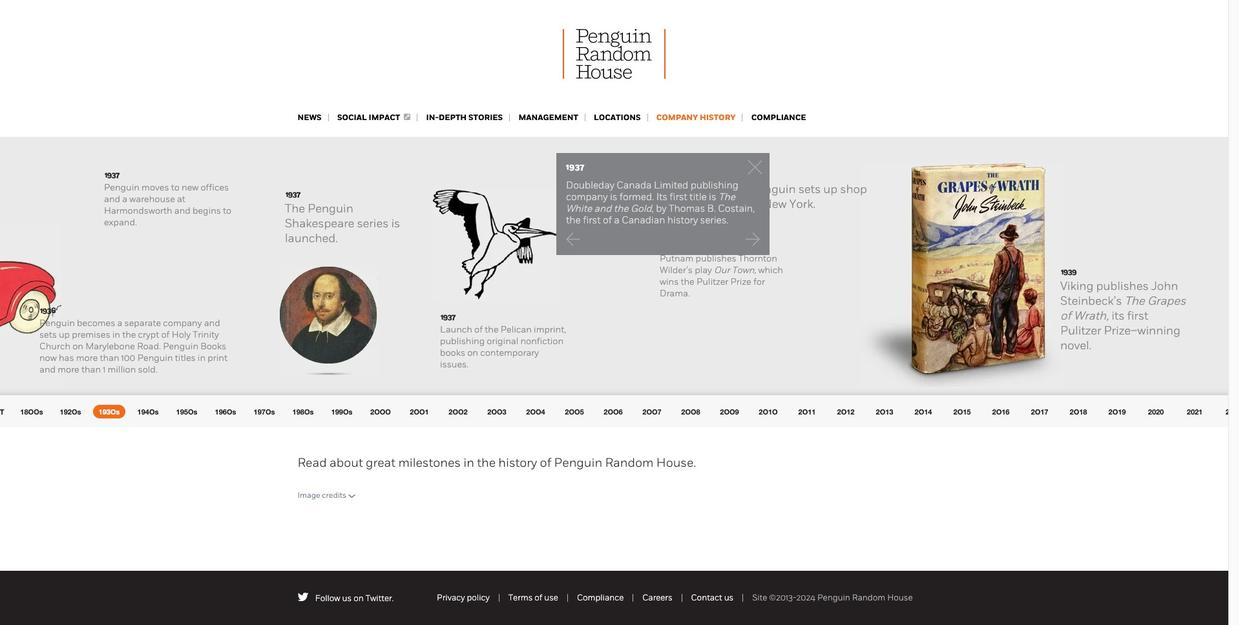 Task type: locate. For each thing, give the bounding box(es) containing it.
0 vertical spatial a
[[122, 194, 127, 205]]

penguin down 1936
[[39, 318, 75, 329]]

a up the harmondsworth
[[122, 194, 127, 205]]

wilder's
[[660, 265, 693, 276]]

1 horizontal spatial formed.
[[666, 194, 699, 205]]

2oo8
[[682, 408, 701, 416]]

1939 for 1939
[[1062, 267, 1077, 277]]

than
[[100, 353, 119, 364], [81, 365, 101, 376]]

2o15
[[954, 408, 971, 416]]

0 horizontal spatial up
[[59, 330, 70, 341]]

2 horizontal spatial publishing
[[691, 180, 739, 191]]

first inside doubleday canada limited publishing company is formed. its first title is
[[670, 191, 688, 203]]

policy
[[467, 593, 490, 603]]

a for of
[[614, 215, 620, 226]]

0 horizontal spatial formed.
[[620, 191, 654, 203]]

1 vertical spatial 1939
[[1062, 267, 1077, 277]]

publishing
[[691, 180, 739, 191], [570, 194, 614, 205], [440, 336, 485, 347]]

us right follow
[[342, 594, 352, 604]]

1 vertical spatial compliance link
[[577, 593, 624, 603]]

steinbeck's
[[1061, 294, 1123, 308]]

and down now
[[39, 365, 56, 376]]

million
[[108, 365, 136, 376]]

books
[[440, 348, 465, 359]]

its
[[657, 191, 668, 203]]

0 vertical spatial publishes
[[696, 253, 737, 264]]

1 horizontal spatial up
[[824, 182, 838, 197]]

0 vertical spatial sets
[[799, 182, 821, 197]]

1 horizontal spatial publishes
[[1097, 279, 1149, 294]]

196os
[[215, 408, 236, 416]]

in-depth stories link
[[426, 112, 503, 123]]

penguin down holy
[[163, 341, 199, 352]]

viking publishes john steinbeck's
[[1061, 279, 1179, 308]]

company up the +
[[566, 191, 608, 203]]

site
[[753, 593, 768, 603]]

1 vertical spatial sets
[[39, 330, 57, 341]]

197os
[[254, 408, 275, 416]]

church
[[39, 341, 70, 352]]

contemporary
[[480, 348, 539, 359]]

1 horizontal spatial compliance
[[752, 112, 807, 123]]

0 horizontal spatial publishing
[[440, 336, 485, 347]]

impact
[[369, 112, 400, 123]]

us
[[725, 593, 734, 603], [342, 594, 352, 604]]

which wins the pulitzer prize for drama.
[[660, 265, 783, 299]]

up inside 1936 penguin becomes a separate company and sets up premises in the crypt of holy trinity church on marylebone road. penguin books now has more than 100 penguin titles in print and more than 1 million sold.
[[59, 330, 70, 341]]

series
[[357, 217, 389, 231]]

0 horizontal spatial publishes
[[696, 253, 737, 264]]

1937 for the
[[441, 312, 455, 323]]

penguin up 'new'
[[751, 182, 796, 197]]

penguin up the shakespeare
[[308, 202, 353, 216]]

penguin up the harmondsworth
[[104, 182, 140, 193]]

1 horizontal spatial compliance link
[[752, 112, 807, 123]]

1937 inside "1937 the penguin shakespeare series is launched."
[[286, 189, 300, 200]]

contact us link
[[691, 593, 734, 603]]

2o14
[[915, 408, 933, 416]]

publishing inside doubleday canada limited publishing company is formed. its first title is
[[691, 180, 739, 191]]

a inside by thomas b. costain, the first of a canadian history series.
[[614, 215, 620, 226]]

0 vertical spatial history
[[700, 112, 736, 123]]

0 vertical spatial pulitzer
[[697, 277, 729, 288]]

terms of use link
[[509, 593, 559, 603]]

on left 'twitter.'
[[354, 594, 364, 604]]

the inside 1937 launch of the pelican imprint, publishing original nonfiction books on contemporary issues. 1937 doubleday canada limited publishing company is formed. +
[[485, 325, 499, 336]]

company inside 1936 penguin becomes a separate company and sets up premises in the crypt of holy trinity church on marylebone road. penguin books now has more than 100 penguin titles in print and more than 1 million sold.
[[163, 318, 202, 329]]

0 vertical spatial first
[[670, 191, 688, 203]]

0 horizontal spatial on
[[73, 341, 83, 352]]

1 canada from the top
[[617, 180, 652, 191]]

in inside 1939 penguin sets up shop in new york.
[[751, 197, 761, 211]]

2 vertical spatial history
[[499, 456, 537, 471]]

follow
[[315, 594, 340, 604]]

read about great milestones in the history of penguin random house.
[[298, 456, 697, 471]]

sets up church
[[39, 330, 57, 341]]

history down 2oo4
[[499, 456, 537, 471]]

history right by
[[668, 215, 698, 226]]

1 vertical spatial than
[[81, 365, 101, 376]]

random left house.
[[605, 456, 654, 471]]

on
[[73, 341, 83, 352], [468, 348, 478, 359], [354, 594, 364, 604]]

of inside the grapes of wrath,
[[1061, 309, 1072, 323]]

2 vertical spatial first
[[1128, 309, 1149, 323]]

prize
[[731, 277, 752, 288]]

depth
[[439, 112, 467, 123]]

of left "wrath," at right
[[1061, 309, 1072, 323]]

and right white
[[595, 203, 612, 215]]

company
[[657, 112, 698, 123]]

1 horizontal spatial us
[[725, 593, 734, 603]]

up up church
[[59, 330, 70, 341]]

first right the its
[[670, 191, 688, 203]]

2 horizontal spatial on
[[468, 348, 478, 359]]

the inside "1937 the penguin shakespeare series is launched."
[[285, 202, 305, 216]]

0 vertical spatial random
[[605, 456, 654, 471]]

1 horizontal spatial 1939
[[1062, 267, 1077, 277]]

of right launch
[[475, 325, 483, 336]]

than left 1
[[81, 365, 101, 376]]

the up the shakespeare
[[285, 202, 305, 216]]

than down marylebone
[[100, 353, 119, 364]]

0 vertical spatial publishing
[[691, 180, 739, 191]]

on up has
[[73, 341, 83, 352]]

1 vertical spatial random
[[853, 593, 886, 603]]

1 vertical spatial compliance
[[577, 593, 624, 603]]

first right the +
[[583, 215, 601, 226]]

random
[[605, 456, 654, 471], [853, 593, 886, 603]]

penguin down 2oo5
[[554, 456, 603, 471]]

1 horizontal spatial pulitzer
[[1061, 324, 1102, 338]]

publishing up b.
[[691, 180, 739, 191]]

1939 inside 1939 penguin sets up shop in new york.
[[751, 170, 766, 180]]

company up holy
[[163, 318, 202, 329]]

a left canadian
[[614, 215, 620, 226]]

1939 up 'new'
[[751, 170, 766, 180]]

2o17
[[1032, 408, 1049, 416]]

1 horizontal spatial history
[[668, 215, 698, 226]]

more down has
[[58, 365, 79, 376]]

of left holy
[[161, 330, 170, 341]]

first up prize–winning
[[1128, 309, 1149, 323]]

pulitzer
[[697, 277, 729, 288], [1061, 324, 1102, 338]]

a inside 1937 penguin moves to new offices and a warehouse at harmondsworth and begins to expand.
[[122, 194, 127, 205]]

1 vertical spatial publishes
[[1097, 279, 1149, 294]]

of right white
[[603, 215, 612, 226]]

0 horizontal spatial compliance link
[[577, 593, 624, 603]]

and down at
[[174, 206, 191, 217]]

1 horizontal spatial company
[[566, 191, 608, 203]]

1937 inside 1937 penguin moves to new offices and a warehouse at harmondsworth and begins to expand.
[[105, 170, 119, 180]]

company history
[[657, 112, 736, 123]]

penguin right 2024
[[818, 593, 851, 603]]

1 vertical spatial publishing
[[570, 194, 614, 205]]

2oo5
[[565, 408, 584, 416]]

of inside by thomas b. costain, the first of a canadian history series.
[[603, 215, 612, 226]]

0 horizontal spatial company
[[163, 318, 202, 329]]

1 horizontal spatial first
[[670, 191, 688, 203]]

0 vertical spatial 1939
[[751, 170, 766, 180]]

doubleday inside doubleday canada limited publishing company is formed. its first title is
[[566, 180, 615, 191]]

separate
[[125, 318, 161, 329]]

1
[[103, 365, 106, 376]]

and up trinity
[[204, 318, 220, 329]]

of left use
[[535, 593, 543, 603]]

0 vertical spatial up
[[824, 182, 838, 197]]

a left separate on the left
[[117, 318, 122, 329]]

milestones
[[398, 456, 461, 471]]

to up at
[[171, 182, 180, 193]]

2o16
[[993, 408, 1010, 416]]

193os
[[99, 408, 120, 416]]

1 vertical spatial history
[[668, 215, 698, 226]]

0 horizontal spatial pulitzer
[[697, 277, 729, 288]]

by thomas b. costain, the first of a canadian history series.
[[566, 203, 755, 226]]

title
[[690, 191, 707, 203]]

follow us on twitter. link
[[315, 594, 394, 604]]

penguin inside "1937 the penguin shakespeare series is launched."
[[308, 202, 353, 216]]

1939 up viking
[[1062, 267, 1077, 277]]

0 horizontal spatial us
[[342, 594, 352, 604]]

on right books
[[468, 348, 478, 359]]

1 horizontal spatial the
[[719, 191, 736, 203]]

1 vertical spatial a
[[614, 215, 620, 226]]

to right begins
[[223, 206, 232, 217]]

company inside 1937 launch of the pelican imprint, publishing original nonfiction books on contemporary issues. 1937 doubleday canada limited publishing company is formed. +
[[616, 194, 655, 205]]

0 vertical spatial compliance link
[[752, 112, 807, 123]]

on inside 1937 launch of the pelican imprint, publishing original nonfiction books on contemporary issues. 1937 doubleday canada limited publishing company is formed. +
[[468, 348, 478, 359]]

history
[[700, 112, 736, 123], [668, 215, 698, 226], [499, 456, 537, 471]]

0 horizontal spatial 1939
[[751, 170, 766, 180]]

doubleday canada limited publishing company is formed. its first title is
[[566, 180, 739, 203]]

2 horizontal spatial history
[[700, 112, 736, 123]]

1 vertical spatial pulitzer
[[1061, 324, 1102, 338]]

in left 'new'
[[751, 197, 761, 211]]

putnam
[[660, 253, 694, 264]]

offices
[[201, 182, 229, 193]]

and inside the white and the gold,
[[595, 203, 612, 215]]

sets
[[799, 182, 821, 197], [39, 330, 57, 341]]

history right company in the top of the page
[[700, 112, 736, 123]]

2 horizontal spatial the
[[1125, 294, 1145, 308]]

1937
[[566, 162, 585, 173], [105, 170, 119, 180], [570, 170, 584, 180], [286, 189, 300, 200], [441, 312, 455, 323]]

has
[[59, 353, 74, 364]]

penguin
[[104, 182, 140, 193], [751, 182, 796, 197], [308, 202, 353, 216], [39, 318, 75, 329], [163, 341, 199, 352], [138, 353, 173, 364], [554, 456, 603, 471], [818, 593, 851, 603]]

the up prize–winning
[[1125, 294, 1145, 308]]

1939
[[751, 170, 766, 180], [1062, 267, 1077, 277]]

history inside by thomas b. costain, the first of a canadian history series.
[[668, 215, 698, 226]]

0 horizontal spatial compliance
[[577, 593, 624, 603]]

the for viking publishes john steinbeck's
[[1125, 294, 1145, 308]]

the right b.
[[719, 191, 736, 203]]

company up canadian
[[616, 194, 655, 205]]

up left shop
[[824, 182, 838, 197]]

compliance for the rightmost compliance link
[[752, 112, 807, 123]]

1 vertical spatial to
[[223, 206, 232, 217]]

0 horizontal spatial to
[[171, 182, 180, 193]]

which
[[759, 265, 783, 276]]

the inside which wins the pulitzer prize for drama.
[[681, 277, 695, 288]]

publishes up our
[[696, 253, 737, 264]]

random left house
[[853, 593, 886, 603]]

1938 putnam publishes thornton wilder's play
[[660, 241, 778, 276]]

use
[[545, 593, 559, 603]]

0 horizontal spatial the
[[285, 202, 305, 216]]

twitter.
[[366, 594, 394, 604]]

pulitzer up novel.
[[1061, 324, 1102, 338]]

2 canada from the top
[[617, 182, 649, 193]]

contact
[[691, 593, 723, 603]]

2 vertical spatial a
[[117, 318, 122, 329]]

2 horizontal spatial company
[[616, 194, 655, 205]]

1937 penguin moves to new offices and a warehouse at harmondsworth and begins to expand.
[[104, 170, 232, 228]]

in left print
[[198, 353, 206, 364]]

1 horizontal spatial sets
[[799, 182, 821, 197]]

the
[[614, 203, 629, 215], [566, 215, 581, 226], [681, 277, 695, 288], [485, 325, 499, 336], [122, 330, 136, 341], [477, 456, 496, 471]]

locations
[[594, 112, 641, 123]]

the inside by thomas b. costain, the first of a canadian history series.
[[566, 215, 581, 226]]

18oos
[[20, 408, 43, 416]]

compliance
[[752, 112, 807, 123], [577, 593, 624, 603]]

2021
[[1187, 408, 1203, 416]]

the inside the grapes of wrath,
[[1125, 294, 1145, 308]]

doubleday inside 1937 launch of the pelican imprint, publishing original nonfiction books on contemporary issues. 1937 doubleday canada limited publishing company is formed. +
[[570, 182, 615, 193]]

1939 for 1939 penguin sets up shop in new york.
[[751, 170, 766, 180]]

1 horizontal spatial on
[[354, 594, 364, 604]]

compliance for the left compliance link
[[577, 593, 624, 603]]

publishes inside viking publishes john steinbeck's
[[1097, 279, 1149, 294]]

sets up york.
[[799, 182, 821, 197]]

of inside 1936 penguin becomes a separate company and sets up premises in the crypt of holy trinity church on marylebone road. penguin books now has more than 100 penguin titles in print and more than 1 million sold.
[[161, 330, 170, 341]]

2 horizontal spatial first
[[1128, 309, 1149, 323]]

is inside 1937 launch of the pelican imprint, publishing original nonfiction books on contemporary issues. 1937 doubleday canada limited publishing company is formed. +
[[657, 194, 664, 205]]

0 horizontal spatial history
[[499, 456, 537, 471]]

1 vertical spatial more
[[58, 365, 79, 376]]

publishing up the +
[[570, 194, 614, 205]]

and up "expand."
[[104, 194, 120, 205]]

0 vertical spatial compliance
[[752, 112, 807, 123]]

2o11
[[799, 408, 816, 416]]

1 vertical spatial first
[[583, 215, 601, 226]]

1 vertical spatial up
[[59, 330, 70, 341]]

to
[[171, 182, 180, 193], [223, 206, 232, 217]]

careers
[[643, 593, 673, 603]]

more right has
[[76, 353, 98, 364]]

company
[[566, 191, 608, 203], [616, 194, 655, 205], [163, 318, 202, 329]]

1 horizontal spatial publishing
[[570, 194, 614, 205]]

1937 for shakespeare
[[286, 189, 300, 200]]

the inside the white and the gold,
[[719, 191, 736, 203]]

image
[[298, 491, 320, 500]]

publishes up the grapes of wrath,
[[1097, 279, 1149, 294]]

company inside doubleday canada limited publishing company is formed. its first title is
[[566, 191, 608, 203]]

pulitzer down play
[[697, 277, 729, 288]]

publishing down launch
[[440, 336, 485, 347]]

now
[[39, 353, 57, 364]]

more
[[76, 353, 98, 364], [58, 365, 79, 376]]

0 horizontal spatial sets
[[39, 330, 57, 341]]

0 horizontal spatial first
[[583, 215, 601, 226]]

limited
[[654, 180, 689, 191], [652, 182, 684, 193]]

novel.
[[1061, 339, 1092, 353]]

us right contact
[[725, 593, 734, 603]]



Task type: describe. For each thing, give the bounding box(es) containing it.
canadian
[[622, 215, 666, 226]]

crypt
[[138, 330, 159, 341]]

york.
[[790, 197, 816, 211]]

1 horizontal spatial random
[[853, 593, 886, 603]]

its
[[1112, 309, 1125, 323]]

sets inside 1939 penguin sets up shop in new york.
[[799, 182, 821, 197]]

shakespeare
[[285, 217, 355, 231]]

limited inside 1937 launch of the pelican imprint, publishing original nonfiction books on contemporary issues. 1937 doubleday canada limited publishing company is formed. +
[[652, 182, 684, 193]]

expand.
[[104, 217, 137, 228]]

house.
[[657, 456, 697, 471]]

2o1o
[[759, 408, 778, 416]]

print
[[208, 353, 228, 364]]

formed. inside doubleday canada limited publishing company is formed. its first title is
[[620, 191, 654, 203]]

terms of use
[[509, 593, 559, 603]]

penguin inside 1937 penguin moves to new offices and a warehouse at harmondsworth and begins to expand.
[[104, 182, 140, 193]]

stories
[[469, 112, 503, 123]]

2oo6
[[604, 408, 623, 416]]

new
[[763, 197, 787, 211]]

sold.
[[138, 365, 158, 376]]

white
[[566, 203, 592, 215]]

follow us on twitter.
[[315, 594, 394, 604]]

site ©2013-2024 penguin random house
[[753, 593, 913, 603]]

2 vertical spatial publishing
[[440, 336, 485, 347]]

prize–winning
[[1105, 324, 1181, 338]]

our town,
[[714, 265, 757, 276]]

read
[[298, 456, 327, 471]]

image credits link
[[298, 491, 356, 500]]

in up marylebone
[[112, 330, 120, 341]]

books
[[201, 341, 226, 352]]

1937 for to
[[105, 170, 119, 180]]

becomes
[[77, 318, 115, 329]]

for
[[754, 277, 765, 288]]

the grapes of wrath,
[[1061, 294, 1186, 323]]

up inside 1939 penguin sets up shop in new york.
[[824, 182, 838, 197]]

thornton
[[739, 253, 778, 264]]

1937 the penguin shakespeare series is launched.
[[285, 189, 400, 246]]

2o19
[[1109, 408, 1127, 416]]

penguin random house image
[[563, 29, 666, 79]]

social
[[337, 112, 367, 123]]

formed. inside 1937 launch of the pelican imprint, publishing original nonfiction books on contemporary issues. 1937 doubleday canada limited publishing company is formed. +
[[666, 194, 699, 205]]

canada inside doubleday canada limited publishing company is formed. its first title is
[[617, 180, 652, 191]]

contact us
[[691, 593, 734, 603]]

privacy policy link
[[437, 593, 490, 603]]

in right milestones
[[464, 456, 474, 471]]

first inside its first pulitzer prize–winning novel.
[[1128, 309, 1149, 323]]

194os
[[137, 408, 159, 416]]

begins
[[193, 206, 221, 217]]

publishes inside 1938 putnam publishes thornton wilder's play
[[696, 253, 737, 264]]

b.
[[708, 203, 716, 215]]

holy
[[172, 330, 191, 341]]

199os
[[331, 408, 353, 416]]

limited inside doubleday canada limited publishing company is formed. its first title is
[[654, 180, 689, 191]]

launched.
[[285, 231, 338, 246]]

pulitzer inside its first pulitzer prize–winning novel.
[[1061, 324, 1102, 338]]

+
[[572, 209, 576, 218]]

100
[[121, 353, 135, 364]]

2oo7
[[643, 408, 662, 416]]

john
[[1152, 279, 1179, 294]]

of inside 1937 launch of the pelican imprint, publishing original nonfiction books on contemporary issues. 1937 doubleday canada limited publishing company is formed. +
[[475, 325, 483, 336]]

moves
[[142, 182, 169, 193]]

us for follow
[[342, 594, 352, 604]]

0 horizontal spatial random
[[605, 456, 654, 471]]

first inside by thomas b. costain, the first of a canadian history series.
[[583, 215, 601, 226]]

drama.
[[660, 288, 690, 299]]

2oo1
[[410, 408, 429, 416]]

1 horizontal spatial to
[[223, 206, 232, 217]]

2024
[[797, 593, 816, 603]]

195os
[[176, 408, 197, 416]]

2oo3
[[488, 408, 507, 416]]

in-depth stories
[[426, 112, 503, 123]]

original
[[487, 336, 519, 347]]

of down 2oo4
[[540, 456, 552, 471]]

marylebone
[[85, 341, 135, 352]]

new
[[182, 182, 199, 193]]

locations link
[[594, 112, 641, 123]]

shop
[[841, 182, 868, 197]]

is inside "1937 the penguin shakespeare series is launched."
[[391, 217, 400, 231]]

sets inside 1936 penguin becomes a separate company and sets up premises in the crypt of holy trinity church on marylebone road. penguin books now has more than 100 penguin titles in print and more than 1 million sold.
[[39, 330, 57, 341]]

news link
[[298, 112, 322, 123]]

penguin inside 1939 penguin sets up shop in new york.
[[751, 182, 796, 197]]

the inside the white and the gold,
[[614, 203, 629, 215]]

192os
[[60, 408, 81, 416]]

social impact
[[337, 112, 400, 123]]

canada inside 1937 launch of the pelican imprint, publishing original nonfiction books on contemporary issues. 1937 doubleday canada limited publishing company is formed. +
[[617, 182, 649, 193]]

harmondsworth
[[104, 206, 172, 217]]

nonfiction
[[521, 336, 564, 347]]

penguin down road.
[[138, 353, 173, 364]]

pulitzer inside which wins the pulitzer prize for drama.
[[697, 277, 729, 288]]

2o18
[[1070, 408, 1088, 416]]

great
[[366, 456, 396, 471]]

0 vertical spatial more
[[76, 353, 98, 364]]

wins
[[660, 277, 679, 288]]

a inside 1936 penguin becomes a separate company and sets up premises in the crypt of holy trinity church on marylebone road. penguin books now has more than 100 penguin titles in print and more than 1 million sold.
[[117, 318, 122, 329]]

the inside 1936 penguin becomes a separate company and sets up premises in the crypt of holy trinity church on marylebone road. penguin books now has more than 100 penguin titles in print and more than 1 million sold.
[[122, 330, 136, 341]]

costain,
[[719, 203, 755, 215]]

0 vertical spatial to
[[171, 182, 180, 193]]

on inside 1936 penguin becomes a separate company and sets up premises in the crypt of holy trinity church on marylebone road. penguin books now has more than 100 penguin titles in print and more than 1 million sold.
[[73, 341, 83, 352]]

premises
[[72, 330, 110, 341]]

2ooo
[[371, 408, 391, 416]]

2oo9
[[720, 408, 739, 416]]

1936 penguin becomes a separate company and sets up premises in the crypt of holy trinity church on marylebone road. penguin books now has more than 100 penguin titles in print and more than 1 million sold.
[[39, 306, 228, 376]]

our
[[714, 265, 730, 276]]

198os
[[293, 408, 314, 416]]

in-
[[426, 112, 439, 123]]

©2013-
[[769, 593, 797, 603]]

at
[[177, 194, 185, 205]]

2020
[[1149, 408, 1165, 416]]

0 vertical spatial than
[[100, 353, 119, 364]]

a for and
[[122, 194, 127, 205]]

social impact link
[[337, 112, 411, 123]]

the for doubleday canada limited publishing company is formed. its first title is
[[719, 191, 736, 203]]

image credits
[[298, 491, 347, 500]]

us for contact
[[725, 593, 734, 603]]

warehouse
[[129, 194, 175, 205]]



Task type: vqa. For each thing, say whether or not it's contained in the screenshot.
Wrath,
yes



